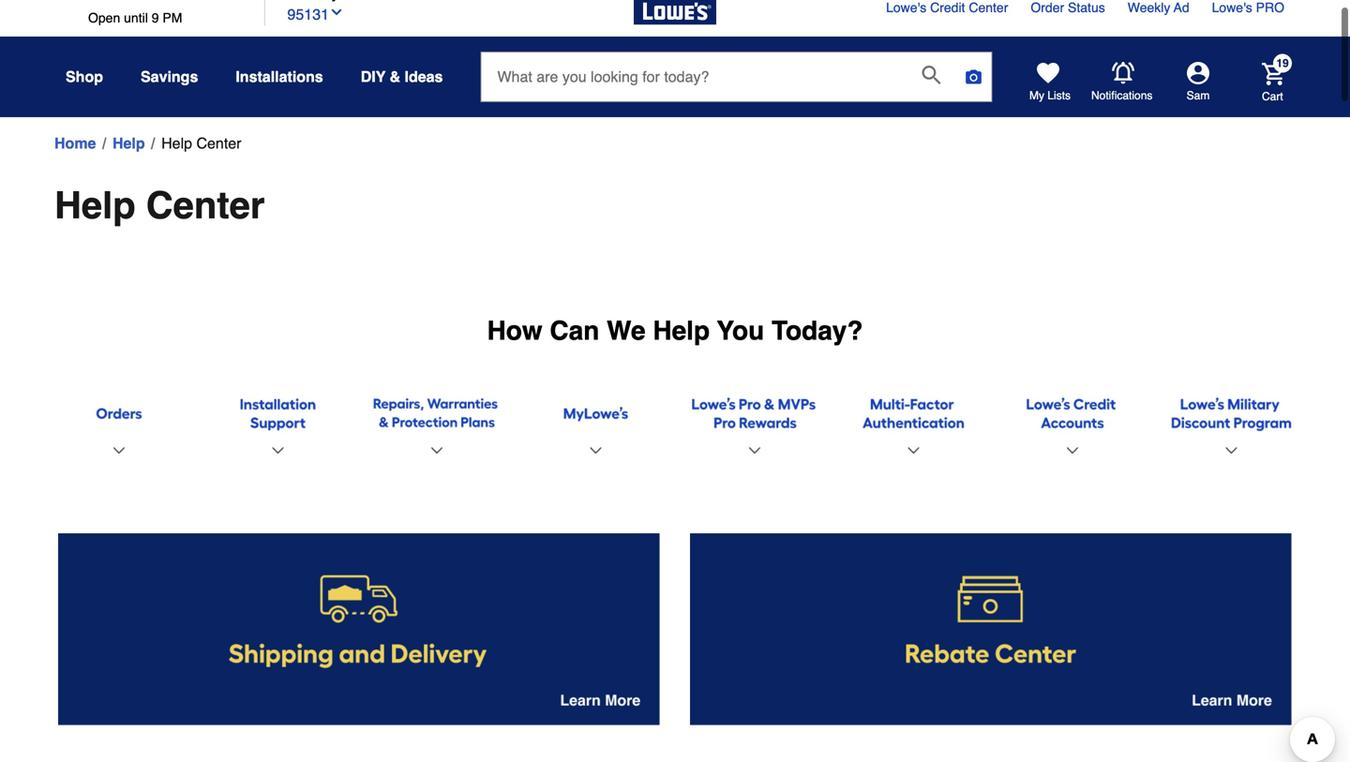 Task type: describe. For each thing, give the bounding box(es) containing it.
1 vertical spatial center
[[196, 135, 241, 152]]

lowe's pro link
[[1212, 0, 1285, 17]]

19
[[1277, 57, 1289, 70]]

savings
[[141, 68, 198, 85]]

diy
[[361, 68, 386, 85]]

&
[[390, 68, 400, 85]]

orders. image
[[54, 376, 183, 469]]

order status
[[1031, 0, 1105, 15]]

home link
[[54, 132, 96, 155]]

9
[[152, 10, 159, 25]]

my lists link
[[1030, 62, 1071, 103]]

weekly ad
[[1128, 0, 1190, 15]]

help link
[[112, 132, 145, 155]]

open until 9 pm
[[88, 10, 182, 25]]

until
[[124, 10, 148, 25]]

order status link
[[1031, 0, 1105, 17]]

status
[[1068, 0, 1105, 15]]

lists
[[1048, 89, 1071, 102]]

installations button
[[236, 60, 323, 94]]

my
[[1030, 89, 1045, 102]]

weekly
[[1128, 0, 1171, 15]]

lowe's home improvement cart image
[[1262, 63, 1285, 85]]

help down home link on the left of the page
[[54, 184, 136, 227]]

camera image
[[964, 68, 983, 86]]

you
[[717, 316, 764, 346]]

lowe's pro
[[1212, 0, 1285, 15]]

pro
[[1256, 0, 1285, 15]]

help right home
[[112, 135, 145, 152]]

lowe's pro and m v ps pro rewards. image
[[690, 376, 819, 469]]

lowe's credit center
[[886, 0, 1008, 15]]

Search Query text field
[[481, 53, 907, 101]]

order
[[1031, 0, 1064, 15]]

0 vertical spatial help center
[[161, 135, 241, 152]]

1 vertical spatial help center
[[54, 184, 265, 227]]

sam
[[1187, 89, 1210, 102]]

home
[[54, 135, 96, 152]]

notifications
[[1092, 89, 1153, 102]]

savings button
[[141, 60, 198, 94]]

repairs, warranties and protection plans. image
[[372, 376, 501, 469]]

95131
[[287, 6, 329, 23]]



Task type: locate. For each thing, give the bounding box(es) containing it.
help
[[112, 135, 145, 152], [161, 135, 192, 152], [54, 184, 136, 227], [653, 316, 710, 346]]

center down "help center" link
[[146, 184, 265, 227]]

diy & ideas
[[361, 68, 443, 85]]

lowe's home improvement logo image
[[634, 0, 716, 47]]

chevron down image
[[329, 5, 344, 20]]

2 vertical spatial center
[[146, 184, 265, 227]]

pm
[[163, 10, 182, 25]]

0 vertical spatial center
[[969, 0, 1008, 15]]

help center right help link
[[161, 135, 241, 152]]

1 horizontal spatial lowe's
[[1212, 0, 1253, 15]]

lowe's for lowe's credit center
[[886, 0, 927, 15]]

rebate center. rebate coupons icon. image
[[690, 534, 1292, 726]]

can
[[550, 316, 600, 346]]

open
[[88, 10, 120, 25]]

help center link
[[161, 132, 241, 155]]

ad
[[1174, 0, 1190, 15]]

center right credit
[[969, 0, 1008, 15]]

lowe's military discount program. image
[[1167, 376, 1296, 469]]

None search field
[[481, 52, 993, 119]]

diy & ideas button
[[361, 60, 443, 94]]

cart
[[1262, 90, 1283, 103]]

shop button
[[66, 60, 103, 94]]

lowe's credit center link
[[886, 0, 1008, 17]]

help right we
[[653, 316, 710, 346]]

help center down help link
[[54, 184, 265, 227]]

my lowe's. image
[[531, 376, 660, 469]]

lowe's credit accounts. image
[[1008, 376, 1137, 469]]

how can we help you today?
[[487, 316, 863, 346]]

help right help link
[[161, 135, 192, 152]]

0 horizontal spatial lowe's
[[886, 0, 927, 15]]

installation support. image
[[213, 376, 342, 469]]

lowe's
[[886, 0, 927, 15], [1212, 0, 1253, 15]]

search image
[[922, 66, 941, 84]]

lowe's left pro
[[1212, 0, 1253, 15]]

ideas
[[405, 68, 443, 85]]

lowe's for lowe's pro
[[1212, 0, 1253, 15]]

95131 button
[[287, 1, 344, 26]]

shop
[[66, 68, 103, 85]]

my lists
[[1030, 89, 1071, 102]]

lowe's left credit
[[886, 0, 927, 15]]

multi-factor authentication. image
[[849, 376, 978, 469]]

lowe's home improvement notification center image
[[1112, 62, 1135, 84]]

today?
[[772, 316, 863, 346]]

lowe's home improvement lists image
[[1037, 62, 1060, 84]]

shipping and delivery. delivery truck icon. image
[[58, 534, 660, 726]]

weekly ad link
[[1128, 0, 1190, 17]]

help center
[[161, 135, 241, 152], [54, 184, 265, 227]]

1 lowe's from the left
[[886, 0, 927, 15]]

we
[[607, 316, 646, 346]]

center
[[969, 0, 1008, 15], [196, 135, 241, 152], [146, 184, 265, 227]]

how
[[487, 316, 543, 346]]

installations
[[236, 68, 323, 85]]

credit
[[930, 0, 965, 15]]

center down savings button
[[196, 135, 241, 152]]

2 lowe's from the left
[[1212, 0, 1253, 15]]

lowe's inside lowe's pro link
[[1212, 0, 1253, 15]]

sam button
[[1153, 62, 1243, 103]]



Task type: vqa. For each thing, say whether or not it's contained in the screenshot.
gallery item 0 image
no



